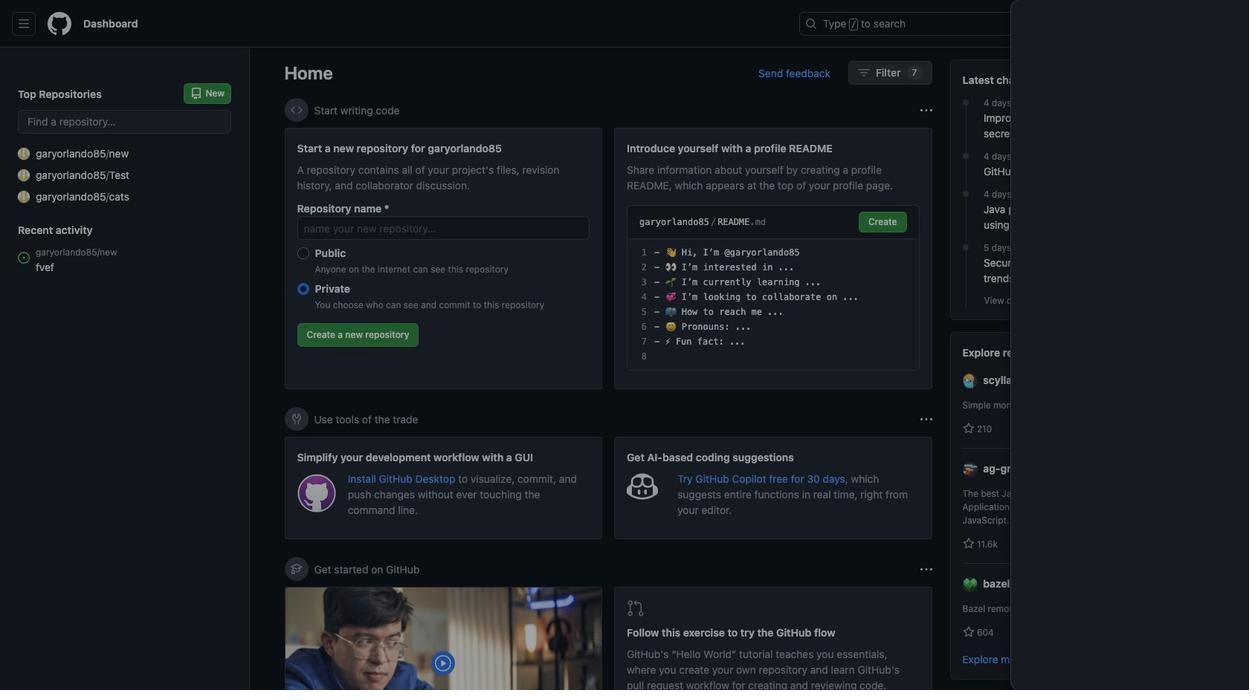 Task type: describe. For each thing, give the bounding box(es) containing it.
account element
[[0, 48, 250, 691]]

2 star image from the top
[[963, 627, 974, 639]]

homepage image
[[48, 12, 71, 36]]

2 dot fill image from the top
[[960, 150, 972, 162]]

explore element
[[950, 59, 1215, 691]]

4 dot fill image from the top
[[960, 242, 972, 254]]

3 dot fill image from the top
[[960, 188, 972, 200]]

1 dot fill image from the top
[[960, 97, 972, 109]]



Task type: locate. For each thing, give the bounding box(es) containing it.
0 vertical spatial star image
[[963, 423, 974, 435]]

star image
[[963, 538, 974, 550]]

1 vertical spatial star image
[[963, 627, 974, 639]]

star image
[[963, 423, 974, 435], [963, 627, 974, 639]]

dot fill image
[[960, 97, 972, 109], [960, 150, 972, 162], [960, 188, 972, 200], [960, 242, 972, 254]]

1 star image from the top
[[963, 423, 974, 435]]

explore repositories navigation
[[950, 332, 1215, 680]]



Task type: vqa. For each thing, say whether or not it's contained in the screenshot.
2nd star image from the bottom
yes



